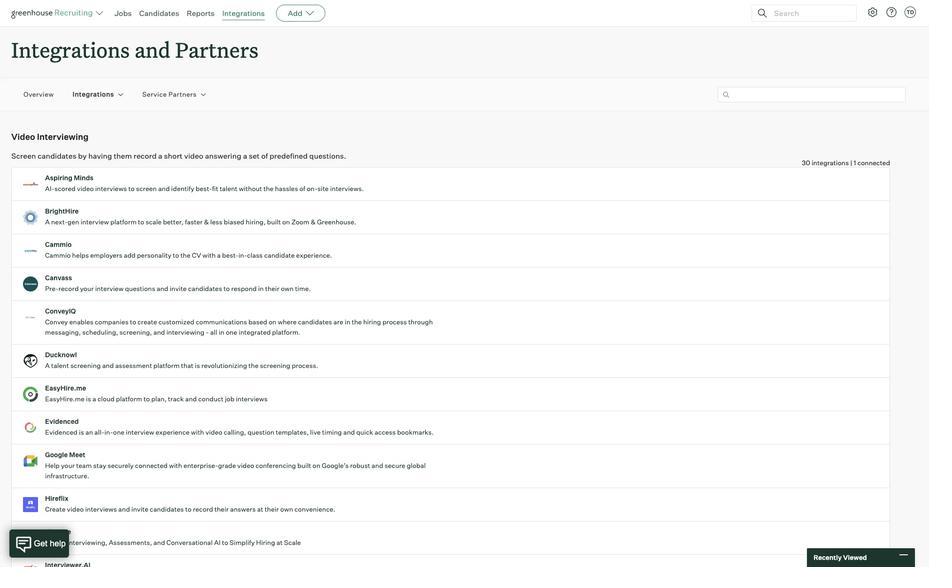 Task type: locate. For each thing, give the bounding box(es) containing it.
interview inside brighthire a next-gen interview platform to scale better, faster & less biased hiring, built on zoom & greenhouse.
[[81, 218, 109, 226]]

evidenced evidenced is an all-in-one interview experience with video calling, question templates, live timing and quick access bookmarks.
[[45, 418, 434, 437]]

screen
[[11, 151, 36, 161]]

interview left the questions
[[95, 285, 124, 293]]

add button
[[276, 5, 326, 22]]

2 horizontal spatial record
[[193, 506, 213, 514]]

in
[[258, 285, 264, 293], [345, 318, 351, 326], [219, 329, 225, 337]]

2 vertical spatial integrations
[[73, 90, 114, 98]]

0 horizontal spatial in-
[[105, 429, 113, 437]]

a left next-
[[45, 218, 50, 226]]

easyhire.me
[[45, 384, 86, 392], [45, 395, 85, 403]]

1 vertical spatial platform
[[154, 362, 180, 370]]

built inside google meet help your team stay securely connected with enterprise-grade video conferencing built on google's robust and secure global infrastructure.
[[298, 462, 311, 470]]

to inside canvass pre-record your interview questions and invite candidates to respond in their own time.
[[224, 285, 230, 293]]

to left plan,
[[144, 395, 150, 403]]

best-
[[196, 185, 212, 193], [222, 251, 239, 259]]

cammio up canvass
[[45, 251, 71, 259]]

in right respond
[[258, 285, 264, 293]]

and inside easyhire.me easyhire.me is a cloud platform to plan, track and conduct job interviews
[[185, 395, 197, 403]]

hassles
[[275, 185, 298, 193]]

gen
[[68, 218, 79, 226]]

your inside canvass pre-record your interview questions and invite candidates to respond in their own time.
[[80, 285, 94, 293]]

and inside conveyiq convey enables companies to create customized communications based on where candidates are in the hiring process through messaging, scheduling, screening, and interviewing - all in one integrated platform.
[[154, 329, 165, 337]]

0 vertical spatial record
[[134, 151, 157, 161]]

at inside hirevue virtual interviewing, assessments, and conversational ai to simplify hiring at scale
[[277, 539, 283, 547]]

to
[[128, 185, 135, 193], [138, 218, 144, 226], [173, 251, 179, 259], [224, 285, 230, 293], [130, 318, 136, 326], [144, 395, 150, 403], [185, 506, 192, 514], [222, 539, 228, 547]]

record down canvass
[[59, 285, 79, 293]]

2 vertical spatial interviews
[[85, 506, 117, 514]]

a down ducknowl
[[45, 362, 50, 370]]

to left 'cv'
[[173, 251, 179, 259]]

interviews right job
[[236, 395, 268, 403]]

platform left "scale"
[[110, 218, 137, 226]]

talent inside ducknowl a talent screening and assessment platform that is revolutionizing the screening process.
[[51, 362, 69, 370]]

2 vertical spatial platform
[[116, 395, 142, 403]]

is right that
[[195, 362, 200, 370]]

2 horizontal spatial on
[[313, 462, 321, 470]]

invite up assessments,
[[131, 506, 149, 514]]

in right the all
[[219, 329, 225, 337]]

to left respond
[[224, 285, 230, 293]]

2 vertical spatial in
[[219, 329, 225, 337]]

30
[[803, 159, 811, 167]]

1 vertical spatial built
[[298, 462, 311, 470]]

is left cloud
[[86, 395, 91, 403]]

integrations link
[[222, 8, 265, 18], [73, 90, 114, 99]]

None text field
[[718, 87, 906, 102]]

talent right fit
[[220, 185, 238, 193]]

to left screen
[[128, 185, 135, 193]]

a left set
[[243, 151, 247, 161]]

interviewing
[[167, 329, 205, 337]]

0 vertical spatial with
[[203, 251, 216, 259]]

2 vertical spatial on
[[313, 462, 321, 470]]

&
[[204, 218, 209, 226], [311, 218, 316, 226]]

of left "on-"
[[300, 185, 306, 193]]

your up infrastructure.
[[61, 462, 75, 470]]

platform inside easyhire.me easyhire.me is a cloud platform to plan, track and conduct job interviews
[[116, 395, 142, 403]]

hirevue virtual interviewing, assessments, and conversational ai to simplify hiring at scale
[[45, 528, 301, 547]]

is inside evidenced evidenced is an all-in-one interview experience with video calling, question templates, live timing and quick access bookmarks.
[[79, 429, 84, 437]]

30 integrations | 1 connected
[[803, 159, 891, 167]]

interviews
[[95, 185, 127, 193], [236, 395, 268, 403], [85, 506, 117, 514]]

platform right cloud
[[116, 395, 142, 403]]

0 vertical spatial invite
[[170, 285, 187, 293]]

platform
[[110, 218, 137, 226], [154, 362, 180, 370], [116, 395, 142, 403]]

one right all-
[[113, 429, 125, 437]]

to up hirevue virtual interviewing, assessments, and conversational ai to simplify hiring at scale
[[185, 506, 192, 514]]

with left enterprise-
[[169, 462, 182, 470]]

with for cv
[[203, 251, 216, 259]]

video right 'short'
[[184, 151, 204, 161]]

1 vertical spatial your
[[61, 462, 75, 470]]

1 vertical spatial integrations
[[11, 36, 130, 63]]

and down create
[[154, 329, 165, 337]]

a for a next-gen interview platform to scale better, faster & less biased hiring, built on zoom & greenhouse.
[[45, 218, 50, 226]]

interview inside canvass pre-record your interview questions and invite candidates to respond in their own time.
[[95, 285, 124, 293]]

0 vertical spatial in-
[[239, 251, 247, 259]]

the left hiring
[[352, 318, 362, 326]]

the left 'cv'
[[181, 251, 191, 259]]

google's
[[322, 462, 349, 470]]

grade
[[218, 462, 236, 470]]

and right the questions
[[157, 285, 168, 293]]

candidates inside hireflix create video interviews and invite candidates to record their answers at their own convenience.
[[150, 506, 184, 514]]

1 horizontal spatial &
[[311, 218, 316, 226]]

partners down reports 'link'
[[175, 36, 259, 63]]

1 horizontal spatial in-
[[239, 251, 247, 259]]

of inside aspiring minds ai-scored video interviews to screen and identify best-fit talent without the hassles of on-site interviews.
[[300, 185, 306, 193]]

easyhire.me left cloud
[[45, 395, 85, 403]]

connected right 1
[[858, 159, 891, 167]]

their for respond
[[265, 285, 280, 293]]

2 horizontal spatial is
[[195, 362, 200, 370]]

and right screen
[[158, 185, 170, 193]]

1 vertical spatial best-
[[222, 251, 239, 259]]

video inside aspiring minds ai-scored video interviews to screen and identify best-fit talent without the hassles of on-site interviews.
[[77, 185, 94, 193]]

0 vertical spatial a
[[45, 218, 50, 226]]

built inside brighthire a next-gen interview platform to scale better, faster & less biased hiring, built on zoom & greenhouse.
[[267, 218, 281, 226]]

1 vertical spatial easyhire.me
[[45, 395, 85, 403]]

record right them
[[134, 151, 157, 161]]

and inside google meet help your team stay securely connected with enterprise-grade video conferencing built on google's robust and secure global infrastructure.
[[372, 462, 384, 470]]

interviews up interviewing,
[[85, 506, 117, 514]]

the
[[264, 185, 274, 193], [181, 251, 191, 259], [352, 318, 362, 326], [249, 362, 259, 370]]

a inside ducknowl a talent screening and assessment platform that is revolutionizing the screening process.
[[45, 362, 50, 370]]

talent down ducknowl
[[51, 362, 69, 370]]

to right ai
[[222, 539, 228, 547]]

1 vertical spatial interview
[[95, 285, 124, 293]]

1 evidenced from the top
[[45, 418, 79, 426]]

on inside google meet help your team stay securely connected with enterprise-grade video conferencing built on google's robust and secure global infrastructure.
[[313, 462, 321, 470]]

0 horizontal spatial one
[[113, 429, 125, 437]]

help
[[45, 462, 60, 470]]

a inside "cammio cammio helps employers add personality to the cv with a best-in-class candidate experience."
[[217, 251, 221, 259]]

to inside aspiring minds ai-scored video interviews to screen and identify best-fit talent without the hassles of on-site interviews.
[[128, 185, 135, 193]]

hiring
[[256, 539, 275, 547]]

ai-
[[45, 185, 55, 193]]

0 vertical spatial cammio
[[45, 241, 72, 249]]

own
[[281, 285, 294, 293], [281, 506, 293, 514]]

a
[[45, 218, 50, 226], [45, 362, 50, 370]]

1 horizontal spatial at
[[277, 539, 283, 547]]

1 horizontal spatial best-
[[222, 251, 239, 259]]

1 vertical spatial of
[[300, 185, 306, 193]]

own inside canvass pre-record your interview questions and invite candidates to respond in their own time.
[[281, 285, 294, 293]]

platform inside ducknowl a talent screening and assessment platform that is revolutionizing the screening process.
[[154, 362, 180, 370]]

1 vertical spatial a
[[45, 362, 50, 370]]

0 horizontal spatial is
[[79, 429, 84, 437]]

0 vertical spatial your
[[80, 285, 94, 293]]

templates,
[[276, 429, 309, 437]]

video interviewing
[[11, 132, 89, 142]]

record
[[134, 151, 157, 161], [59, 285, 79, 293], [193, 506, 213, 514]]

add
[[124, 251, 136, 259]]

0 horizontal spatial &
[[204, 218, 209, 226]]

1 horizontal spatial screening
[[260, 362, 291, 370]]

interviews inside easyhire.me easyhire.me is a cloud platform to plan, track and conduct job interviews
[[236, 395, 268, 403]]

1 vertical spatial record
[[59, 285, 79, 293]]

0 horizontal spatial connected
[[135, 462, 168, 470]]

and right track
[[185, 395, 197, 403]]

video down minds on the left of page
[[77, 185, 94, 193]]

td
[[907, 9, 915, 16]]

predefined
[[270, 151, 308, 161]]

0 vertical spatial of
[[261, 151, 268, 161]]

is for interview
[[79, 429, 84, 437]]

your up enables
[[80, 285, 94, 293]]

is for plan,
[[86, 395, 91, 403]]

and right robust
[[372, 462, 384, 470]]

one inside evidenced evidenced is an all-in-one interview experience with video calling, question templates, live timing and quick access bookmarks.
[[113, 429, 125, 437]]

td button
[[905, 7, 917, 18]]

personality
[[137, 251, 172, 259]]

the right the revolutionizing
[[249, 362, 259, 370]]

easyhire.me down ducknowl
[[45, 384, 86, 392]]

next-
[[51, 218, 68, 226]]

1 vertical spatial interviews
[[236, 395, 268, 403]]

0 vertical spatial at
[[257, 506, 263, 514]]

2 vertical spatial interview
[[126, 429, 154, 437]]

in- inside evidenced evidenced is an all-in-one interview experience with video calling, question templates, live timing and quick access bookmarks.
[[105, 429, 113, 437]]

your for interview
[[80, 285, 94, 293]]

1 vertical spatial on
[[269, 318, 277, 326]]

their
[[265, 285, 280, 293], [215, 506, 229, 514], [265, 506, 279, 514]]

0 horizontal spatial of
[[261, 151, 268, 161]]

1 & from the left
[[204, 218, 209, 226]]

interview left experience
[[126, 429, 154, 437]]

own inside hireflix create video interviews and invite candidates to record their answers at their own convenience.
[[281, 506, 293, 514]]

built right hiring,
[[267, 218, 281, 226]]

best- inside "cammio cammio helps employers add personality to the cv with a best-in-class candidate experience."
[[222, 251, 239, 259]]

secure
[[385, 462, 406, 470]]

to up screening,
[[130, 318, 136, 326]]

0 horizontal spatial talent
[[51, 362, 69, 370]]

one inside conveyiq convey enables companies to create customized communications based on where candidates are in the hiring process through messaging, scheduling, screening, and interviewing - all in one integrated platform.
[[226, 329, 237, 337]]

global
[[407, 462, 426, 470]]

1 horizontal spatial is
[[86, 395, 91, 403]]

0 vertical spatial one
[[226, 329, 237, 337]]

with inside google meet help your team stay securely connected with enterprise-grade video conferencing built on google's robust and secure global infrastructure.
[[169, 462, 182, 470]]

2 vertical spatial record
[[193, 506, 213, 514]]

2 vertical spatial with
[[169, 462, 182, 470]]

a inside easyhire.me easyhire.me is a cloud platform to plan, track and conduct job interviews
[[93, 395, 96, 403]]

0 vertical spatial easyhire.me
[[45, 384, 86, 392]]

is left an
[[79, 429, 84, 437]]

& right zoom
[[311, 218, 316, 226]]

is inside ducknowl a talent screening and assessment platform that is revolutionizing the screening process.
[[195, 362, 200, 370]]

0 horizontal spatial at
[[257, 506, 263, 514]]

with inside evidenced evidenced is an all-in-one interview experience with video calling, question templates, live timing and quick access bookmarks.
[[191, 429, 204, 437]]

best- inside aspiring minds ai-scored video interviews to screen and identify best-fit talent without the hassles of on-site interviews.
[[196, 185, 212, 193]]

hireflix
[[45, 495, 69, 503]]

ducknowl a talent screening and assessment platform that is revolutionizing the screening process.
[[45, 351, 318, 370]]

platform left that
[[154, 362, 180, 370]]

track
[[168, 395, 184, 403]]

screen
[[136, 185, 157, 193]]

service
[[142, 90, 167, 98]]

of
[[261, 151, 268, 161], [300, 185, 306, 193]]

the left hassles
[[264, 185, 274, 193]]

and right assessments,
[[154, 539, 165, 547]]

their right respond
[[265, 285, 280, 293]]

in- right an
[[105, 429, 113, 437]]

0 vertical spatial best-
[[196, 185, 212, 193]]

own left convenience.
[[281, 506, 293, 514]]

2 vertical spatial is
[[79, 429, 84, 437]]

screening left process.
[[260, 362, 291, 370]]

their right answers
[[265, 506, 279, 514]]

1 vertical spatial invite
[[131, 506, 149, 514]]

integrations and partners
[[11, 36, 259, 63]]

1 vertical spatial talent
[[51, 362, 69, 370]]

0 horizontal spatial on
[[269, 318, 277, 326]]

screening,
[[120, 329, 152, 337]]

integrated
[[239, 329, 271, 337]]

identify
[[171, 185, 194, 193]]

best- right identify
[[196, 185, 212, 193]]

0 vertical spatial talent
[[220, 185, 238, 193]]

1 horizontal spatial integrations link
[[222, 8, 265, 18]]

jobs link
[[115, 8, 132, 18]]

overview link
[[23, 90, 54, 99]]

1 horizontal spatial invite
[[170, 285, 187, 293]]

at right answers
[[257, 506, 263, 514]]

on left zoom
[[282, 218, 290, 226]]

1 vertical spatial one
[[113, 429, 125, 437]]

and inside hireflix create video interviews and invite candidates to record their answers at their own convenience.
[[118, 506, 130, 514]]

simplify
[[230, 539, 255, 547]]

1 horizontal spatial on
[[282, 218, 290, 226]]

in right are
[[345, 318, 351, 326]]

1 vertical spatial cammio
[[45, 251, 71, 259]]

plan,
[[151, 395, 167, 403]]

record up conversational
[[193, 506, 213, 514]]

candidates up hirevue virtual interviewing, assessments, and conversational ai to simplify hiring at scale
[[150, 506, 184, 514]]

the inside conveyiq convey enables companies to create customized communications based on where candidates are in the hiring process through messaging, scheduling, screening, and interviewing - all in one integrated platform.
[[352, 318, 362, 326]]

1 vertical spatial is
[[86, 395, 91, 403]]

1 vertical spatial connected
[[135, 462, 168, 470]]

2 a from the top
[[45, 362, 50, 370]]

0 horizontal spatial record
[[59, 285, 79, 293]]

hireflix create video interviews and invite candidates to record their answers at their own convenience.
[[45, 495, 336, 514]]

candidates inside conveyiq convey enables companies to create customized communications based on where candidates are in the hiring process through messaging, scheduling, screening, and interviewing - all in one integrated platform.
[[298, 318, 332, 326]]

own for time.
[[281, 285, 294, 293]]

1 horizontal spatial record
[[134, 151, 157, 161]]

in- up respond
[[239, 251, 247, 259]]

0 horizontal spatial best-
[[196, 185, 212, 193]]

0 vertical spatial built
[[267, 218, 281, 226]]

0 vertical spatial evidenced
[[45, 418, 79, 426]]

1 horizontal spatial one
[[226, 329, 237, 337]]

0 vertical spatial on
[[282, 218, 290, 226]]

0 vertical spatial interviews
[[95, 185, 127, 193]]

of right set
[[261, 151, 268, 161]]

a left cloud
[[93, 395, 96, 403]]

1 vertical spatial own
[[281, 506, 293, 514]]

0 horizontal spatial invite
[[131, 506, 149, 514]]

0 vertical spatial own
[[281, 285, 294, 293]]

interview right gen
[[81, 218, 109, 226]]

0 vertical spatial in
[[258, 285, 264, 293]]

is inside easyhire.me easyhire.me is a cloud platform to plan, track and conduct job interviews
[[86, 395, 91, 403]]

create
[[138, 318, 157, 326]]

0 vertical spatial interview
[[81, 218, 109, 226]]

platform for plan,
[[116, 395, 142, 403]]

to left "scale"
[[138, 218, 144, 226]]

best- left class
[[222, 251, 239, 259]]

with right 'cv'
[[203, 251, 216, 259]]

an
[[85, 429, 93, 437]]

& left less
[[204, 218, 209, 226]]

0 vertical spatial connected
[[858, 159, 891, 167]]

platform inside brighthire a next-gen interview platform to scale better, faster & less biased hiring, built on zoom & greenhouse.
[[110, 218, 137, 226]]

1 horizontal spatial connected
[[858, 159, 891, 167]]

job
[[225, 395, 235, 403]]

on-
[[307, 185, 318, 193]]

a inside brighthire a next-gen interview platform to scale better, faster & less biased hiring, built on zoom & greenhouse.
[[45, 218, 50, 226]]

hiring,
[[246, 218, 266, 226]]

1 vertical spatial with
[[191, 429, 204, 437]]

scored
[[55, 185, 76, 193]]

interviews inside hireflix create video interviews and invite candidates to record their answers at their own convenience.
[[85, 506, 117, 514]]

at left the scale
[[277, 539, 283, 547]]

experience
[[156, 429, 190, 437]]

and inside aspiring minds ai-scored video interviews to screen and identify best-fit talent without the hassles of on-site interviews.
[[158, 185, 170, 193]]

1 cammio from the top
[[45, 241, 72, 249]]

on left google's
[[313, 462, 321, 470]]

at
[[257, 506, 263, 514], [277, 539, 283, 547]]

cammio down next-
[[45, 241, 72, 249]]

on right based
[[269, 318, 277, 326]]

Search text field
[[773, 6, 849, 20]]

1 horizontal spatial talent
[[220, 185, 238, 193]]

with right experience
[[191, 429, 204, 437]]

invite up 'customized'
[[170, 285, 187, 293]]

process.
[[292, 362, 318, 370]]

one
[[226, 329, 237, 337], [113, 429, 125, 437]]

video right the grade
[[238, 462, 254, 470]]

2 easyhire.me from the top
[[45, 395, 85, 403]]

0 horizontal spatial integrations link
[[73, 90, 114, 99]]

0 vertical spatial is
[[195, 362, 200, 370]]

their inside canvass pre-record your interview questions and invite candidates to respond in their own time.
[[265, 285, 280, 293]]

1 a from the top
[[45, 218, 50, 226]]

video inside hireflix create video interviews and invite candidates to record their answers at their own convenience.
[[67, 506, 84, 514]]

interview
[[81, 218, 109, 226], [95, 285, 124, 293], [126, 429, 154, 437]]

1 horizontal spatial built
[[298, 462, 311, 470]]

a right 'cv'
[[217, 251, 221, 259]]

1 vertical spatial at
[[277, 539, 283, 547]]

1 horizontal spatial your
[[80, 285, 94, 293]]

0 horizontal spatial your
[[61, 462, 75, 470]]

with inside "cammio cammio helps employers add personality to the cv with a best-in-class candidate experience."
[[203, 251, 216, 259]]

1 vertical spatial in
[[345, 318, 351, 326]]

on inside conveyiq convey enables companies to create customized communications based on where candidates are in the hiring process through messaging, scheduling, screening, and interviewing - all in one integrated platform.
[[269, 318, 277, 326]]

video left calling,
[[206, 429, 223, 437]]

partners right "service"
[[169, 90, 197, 98]]

and left assessment
[[102, 362, 114, 370]]

built
[[267, 218, 281, 226], [298, 462, 311, 470]]

and inside evidenced evidenced is an all-in-one interview experience with video calling, question templates, live timing and quick access bookmarks.
[[344, 429, 355, 437]]

google
[[45, 451, 68, 459]]

your inside google meet help your team stay securely connected with enterprise-grade video conferencing built on google's robust and secure global infrastructure.
[[61, 462, 75, 470]]

0 horizontal spatial built
[[267, 218, 281, 226]]

and up assessments,
[[118, 506, 130, 514]]

interviews down having
[[95, 185, 127, 193]]

1 horizontal spatial in
[[258, 285, 264, 293]]

to inside brighthire a next-gen interview platform to scale better, faster & less biased hiring, built on zoom & greenhouse.
[[138, 218, 144, 226]]

candidates left are
[[298, 318, 332, 326]]

own left 'time.'
[[281, 285, 294, 293]]

1 vertical spatial in-
[[105, 429, 113, 437]]

add
[[288, 8, 303, 18]]

quick
[[357, 429, 374, 437]]

talent inside aspiring minds ai-scored video interviews to screen and identify best-fit talent without the hassles of on-site interviews.
[[220, 185, 238, 193]]

your
[[80, 285, 94, 293], [61, 462, 75, 470]]

assessments,
[[109, 539, 152, 547]]

all-
[[94, 429, 105, 437]]

0 vertical spatial platform
[[110, 218, 137, 226]]

one down communications
[[226, 329, 237, 337]]

greenhouse recruiting image
[[11, 8, 96, 19]]

built right conferencing
[[298, 462, 311, 470]]

connected right the securely
[[135, 462, 168, 470]]

screening down ducknowl
[[70, 362, 101, 370]]

and inside canvass pre-record your interview questions and invite candidates to respond in their own time.
[[157, 285, 168, 293]]

0 horizontal spatial screening
[[70, 362, 101, 370]]

all
[[210, 329, 218, 337]]

candidates down 'cv'
[[188, 285, 222, 293]]

connected
[[858, 159, 891, 167], [135, 462, 168, 470]]

a
[[158, 151, 162, 161], [243, 151, 247, 161], [217, 251, 221, 259], [93, 395, 96, 403]]

1 horizontal spatial of
[[300, 185, 306, 193]]

0 horizontal spatial in
[[219, 329, 225, 337]]

with
[[203, 251, 216, 259], [191, 429, 204, 437], [169, 462, 182, 470]]

video right create
[[67, 506, 84, 514]]

and left quick
[[344, 429, 355, 437]]

1 vertical spatial evidenced
[[45, 429, 78, 437]]



Task type: describe. For each thing, give the bounding box(es) containing it.
1 easyhire.me from the top
[[45, 384, 86, 392]]

configure image
[[868, 7, 879, 18]]

connected inside google meet help your team stay securely connected with enterprise-grade video conferencing built on google's robust and secure global infrastructure.
[[135, 462, 168, 470]]

are
[[334, 318, 344, 326]]

platform.
[[272, 329, 301, 337]]

to inside easyhire.me easyhire.me is a cloud platform to plan, track and conduct job interviews
[[144, 395, 150, 403]]

cv
[[192, 251, 201, 259]]

invite inside canvass pre-record your interview questions and invite candidates to respond in their own time.
[[170, 285, 187, 293]]

|
[[851, 159, 853, 167]]

class
[[247, 251, 263, 259]]

2 screening from the left
[[260, 362, 291, 370]]

timing
[[322, 429, 342, 437]]

interviewing,
[[67, 539, 107, 547]]

securely
[[108, 462, 134, 470]]

invite inside hireflix create video interviews and invite candidates to record their answers at their own convenience.
[[131, 506, 149, 514]]

conferencing
[[256, 462, 296, 470]]

question
[[248, 429, 275, 437]]

based
[[249, 318, 267, 326]]

to inside hirevue virtual interviewing, assessments, and conversational ai to simplify hiring at scale
[[222, 539, 228, 547]]

having
[[88, 151, 112, 161]]

their left answers
[[215, 506, 229, 514]]

convey
[[45, 318, 68, 326]]

enterprise-
[[184, 462, 218, 470]]

the inside "cammio cammio helps employers add personality to the cv with a best-in-class candidate experience."
[[181, 251, 191, 259]]

the inside aspiring minds ai-scored video interviews to screen and identify best-fit talent without the hassles of on-site interviews.
[[264, 185, 274, 193]]

enables
[[69, 318, 93, 326]]

and down candidates link
[[135, 36, 171, 63]]

communications
[[196, 318, 247, 326]]

own for convenience.
[[281, 506, 293, 514]]

candidates inside canvass pre-record your interview questions and invite candidates to respond in their own time.
[[188, 285, 222, 293]]

customized
[[159, 318, 195, 326]]

without
[[239, 185, 262, 193]]

less
[[210, 218, 223, 226]]

site
[[318, 185, 329, 193]]

1 screening from the left
[[70, 362, 101, 370]]

1 vertical spatial integrations link
[[73, 90, 114, 99]]

hirevue
[[45, 528, 71, 536]]

answering
[[205, 151, 242, 161]]

interview inside evidenced evidenced is an all-in-one interview experience with video calling, question templates, live timing and quick access bookmarks.
[[126, 429, 154, 437]]

1 vertical spatial partners
[[169, 90, 197, 98]]

a left 'short'
[[158, 151, 162, 161]]

hiring
[[364, 318, 381, 326]]

minds
[[74, 174, 94, 182]]

scale
[[146, 218, 162, 226]]

interview for questions
[[95, 285, 124, 293]]

at inside hireflix create video interviews and invite candidates to record their answers at their own convenience.
[[257, 506, 263, 514]]

2 & from the left
[[311, 218, 316, 226]]

and inside hirevue virtual interviewing, assessments, and conversational ai to simplify hiring at scale
[[154, 539, 165, 547]]

their for answers
[[265, 506, 279, 514]]

on inside brighthire a next-gen interview platform to scale better, faster & less biased hiring, built on zoom & greenhouse.
[[282, 218, 290, 226]]

messaging,
[[45, 329, 81, 337]]

interviewing
[[37, 132, 89, 142]]

in inside canvass pre-record your interview questions and invite candidates to respond in their own time.
[[258, 285, 264, 293]]

record inside hireflix create video interviews and invite candidates to record their answers at their own convenience.
[[193, 506, 213, 514]]

access
[[375, 429, 396, 437]]

interviews inside aspiring minds ai-scored video interviews to screen and identify best-fit talent without the hassles of on-site interviews.
[[95, 185, 127, 193]]

conveyiq
[[45, 307, 76, 315]]

revolutionizing
[[202, 362, 247, 370]]

to inside "cammio cammio helps employers add personality to the cv with a best-in-class candidate experience."
[[173, 251, 179, 259]]

1
[[855, 159, 857, 167]]

aspiring
[[45, 174, 72, 182]]

set
[[249, 151, 260, 161]]

robust
[[350, 462, 371, 470]]

convenience.
[[295, 506, 336, 514]]

conduct
[[198, 395, 224, 403]]

td button
[[904, 5, 919, 20]]

reports
[[187, 8, 215, 18]]

aspiring minds ai-scored video interviews to screen and identify best-fit talent without the hassles of on-site interviews.
[[45, 174, 364, 193]]

0 vertical spatial partners
[[175, 36, 259, 63]]

screen candidates by having them record a short video answering a set of predefined questions.
[[11, 151, 347, 161]]

canvass pre-record your interview questions and invite candidates to respond in their own time.
[[45, 274, 311, 293]]

them
[[114, 151, 132, 161]]

record inside canvass pre-record your interview questions and invite candidates to respond in their own time.
[[59, 285, 79, 293]]

platform for scale
[[110, 218, 137, 226]]

google meet help your team stay securely connected with enterprise-grade video conferencing built on google's robust and secure global infrastructure.
[[45, 451, 426, 480]]

canvass
[[45, 274, 72, 282]]

calling,
[[224, 429, 246, 437]]

scheduling,
[[82, 329, 118, 337]]

experience.
[[296, 251, 332, 259]]

that
[[181, 362, 194, 370]]

0 vertical spatial integrations link
[[222, 8, 265, 18]]

in- inside "cammio cammio helps employers add personality to the cv with a best-in-class candidate experience."
[[239, 251, 247, 259]]

conversational
[[167, 539, 213, 547]]

2 evidenced from the top
[[45, 429, 78, 437]]

short
[[164, 151, 183, 161]]

your for team
[[61, 462, 75, 470]]

with for experience
[[191, 429, 204, 437]]

to inside conveyiq convey enables companies to create customized communications based on where candidates are in the hiring process through messaging, scheduling, screening, and interviewing - all in one integrated platform.
[[130, 318, 136, 326]]

service partners
[[142, 90, 197, 98]]

candidates link
[[139, 8, 179, 18]]

process
[[383, 318, 407, 326]]

virtual
[[45, 539, 66, 547]]

bookmarks.
[[398, 429, 434, 437]]

a for a talent screening and assessment platform that is revolutionizing the screening process.
[[45, 362, 50, 370]]

stay
[[93, 462, 106, 470]]

employers
[[90, 251, 123, 259]]

the inside ducknowl a talent screening and assessment platform that is revolutionizing the screening process.
[[249, 362, 259, 370]]

jobs
[[115, 8, 132, 18]]

cammio cammio helps employers add personality to the cv with a best-in-class candidate experience.
[[45, 241, 332, 259]]

ai
[[214, 539, 221, 547]]

questions
[[125, 285, 155, 293]]

brighthire
[[45, 207, 79, 215]]

and inside ducknowl a talent screening and assessment platform that is revolutionizing the screening process.
[[102, 362, 114, 370]]

reports link
[[187, 8, 215, 18]]

interview for platform
[[81, 218, 109, 226]]

0 vertical spatial integrations
[[222, 8, 265, 18]]

candidates down "interviewing"
[[38, 151, 77, 161]]

-
[[206, 329, 209, 337]]

pre-
[[45, 285, 59, 293]]

create
[[45, 506, 66, 514]]

time.
[[295, 285, 311, 293]]

2 cammio from the top
[[45, 251, 71, 259]]

interviews.
[[330, 185, 364, 193]]

overview
[[23, 90, 54, 98]]

video inside google meet help your team stay securely connected with enterprise-grade video conferencing built on google's robust and secure global infrastructure.
[[238, 462, 254, 470]]

recently
[[814, 554, 843, 562]]

greenhouse.
[[317, 218, 357, 226]]

2 horizontal spatial in
[[345, 318, 351, 326]]

zoom
[[292, 218, 310, 226]]

to inside hireflix create video interviews and invite candidates to record their answers at their own convenience.
[[185, 506, 192, 514]]

scale
[[284, 539, 301, 547]]

team
[[76, 462, 92, 470]]

video inside evidenced evidenced is an all-in-one interview experience with video calling, question templates, live timing and quick access bookmarks.
[[206, 429, 223, 437]]



Task type: vqa. For each thing, say whether or not it's contained in the screenshot.


